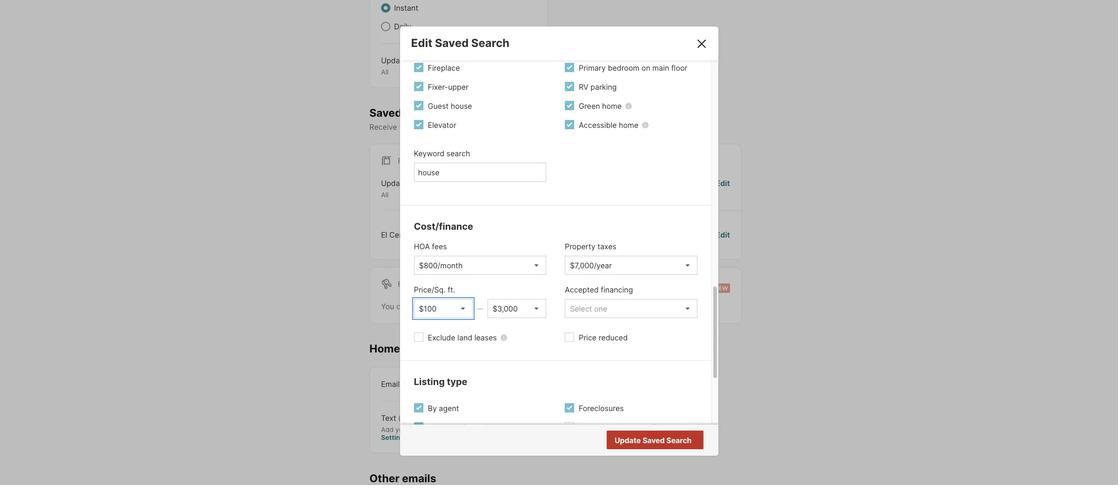 Task type: locate. For each thing, give the bounding box(es) containing it.
None checkbox
[[507, 413, 537, 426]]

edit button
[[522, 55, 537, 76], [716, 178, 730, 199], [716, 229, 730, 240]]

searches inside saved searches receive timely notifications based on your preferred search filters.
[[404, 106, 453, 119]]

1 vertical spatial update types all
[[381, 179, 429, 199]]

2 for from the top
[[398, 280, 413, 289]]

1 horizontal spatial searches
[[459, 302, 492, 311]]

financing
[[601, 285, 633, 295]]

all up el
[[381, 191, 389, 199]]

1 for from the top
[[398, 156, 413, 166]]

1 vertical spatial all
[[381, 191, 389, 199]]

list box down financing at the right bottom of the page
[[565, 299, 697, 318]]

for for for sale
[[398, 156, 413, 166]]

property
[[565, 242, 595, 251]]

list box for hoa fees
[[414, 256, 546, 275]]

update down for sale
[[381, 179, 407, 188]]

based
[[468, 123, 490, 132]]

saved
[[435, 36, 469, 50], [369, 106, 402, 119], [436, 302, 457, 311], [643, 436, 665, 445]]

other emails
[[369, 472, 436, 485]]

list box down ft.
[[414, 299, 473, 318]]

search for update saved search
[[666, 436, 692, 445]]

0 horizontal spatial searches
[[404, 106, 453, 119]]

list box up financing at the right bottom of the page
[[565, 256, 697, 275]]

fireplace
[[428, 63, 460, 73]]

search inside dialog
[[447, 149, 470, 158]]

1 horizontal spatial exclude
[[579, 423, 606, 432]]

accepted financing
[[565, 285, 633, 295]]

rentals
[[563, 302, 587, 311]]

taxes
[[598, 242, 617, 251]]

for left sale
[[398, 156, 413, 166]]

leases
[[475, 333, 497, 343]]

edit for edit button to the top
[[522, 56, 537, 65]]

by for by owner (fsbo)
[[428, 423, 437, 432]]

1
[[433, 230, 436, 240]]

1 vertical spatial by
[[428, 423, 437, 432]]

update down short
[[615, 436, 641, 445]]

0 vertical spatial search
[[471, 36, 510, 50]]

list box for accepted financing
[[565, 299, 697, 318]]

all down daily option
[[381, 68, 389, 76]]

searches up elevator
[[404, 106, 453, 119]]

for for for rent
[[398, 280, 413, 289]]

receive
[[369, 123, 397, 132]]

types up fixer-
[[409, 56, 429, 65]]

1 horizontal spatial your
[[503, 123, 518, 132]]

2 types from the top
[[409, 179, 429, 188]]

update types all for edit button to the top
[[381, 56, 429, 76]]

1 horizontal spatial search
[[555, 123, 579, 132]]

0 vertical spatial all
[[381, 68, 389, 76]]

search up e.g. office, balcony, modern text box
[[447, 149, 470, 158]]

2 all from the top
[[381, 191, 389, 199]]

0 vertical spatial for
[[398, 156, 413, 166]]

types
[[409, 56, 429, 65], [409, 179, 429, 188]]

primary bedroom on main floor
[[579, 63, 688, 73]]

accessible home
[[579, 121, 639, 130]]

1 all from the top
[[381, 68, 389, 76]]

on left main
[[642, 63, 650, 73]]

update saved search button
[[607, 431, 703, 450]]

0 vertical spatial edit button
[[522, 55, 537, 76]]

0 vertical spatial on
[[642, 63, 650, 73]]

by
[[428, 404, 437, 413], [428, 423, 437, 432]]

keyword
[[414, 149, 444, 158]]

text (sms)
[[381, 413, 420, 423]]

edit for bottommost edit button
[[716, 230, 730, 240]]

list box up ft.
[[414, 256, 546, 275]]

all
[[381, 68, 389, 76], [381, 191, 389, 199]]

results
[[666, 436, 691, 446]]

search
[[471, 36, 510, 50], [666, 436, 692, 445]]

for
[[551, 302, 561, 311]]

on inside saved searches receive timely notifications based on your preferred search filters.
[[492, 123, 500, 132]]

1 vertical spatial on
[[492, 123, 500, 132]]

0 vertical spatial your
[[503, 123, 518, 132]]

types down for sale
[[409, 179, 429, 188]]

on
[[642, 63, 650, 73], [492, 123, 500, 132]]

1 horizontal spatial on
[[642, 63, 650, 73]]

1 vertical spatial exclude
[[579, 423, 606, 432]]

list box for property taxes
[[565, 256, 697, 275]]

0 horizontal spatial exclude
[[428, 333, 455, 343]]

1 vertical spatial for
[[398, 280, 413, 289]]

parking
[[591, 82, 617, 92]]

1 vertical spatial home
[[619, 121, 639, 130]]

for left rent
[[398, 280, 413, 289]]

add your phone number in
[[381, 426, 465, 433]]

exclude land leases
[[428, 333, 497, 343]]

update types all for middle edit button
[[381, 179, 429, 199]]

fixer-upper
[[428, 82, 469, 92]]

you
[[381, 302, 394, 311]]

el cerrito test 1
[[381, 230, 436, 240]]

1 update types all from the top
[[381, 56, 429, 76]]

daily
[[394, 22, 411, 31]]

saved inside saved searches receive timely notifications based on your preferred search filters.
[[369, 106, 402, 119]]

0 horizontal spatial search
[[471, 36, 510, 50]]

0 horizontal spatial on
[[492, 123, 500, 132]]

short
[[608, 423, 627, 432]]

.
[[587, 302, 589, 311]]

phone
[[411, 426, 430, 433]]

—
[[477, 305, 483, 313]]

0 vertical spatial home
[[602, 102, 622, 111]]

searches left while
[[459, 302, 492, 311]]

your inside saved searches receive timely notifications based on your preferred search filters.
[[503, 123, 518, 132]]

0 vertical spatial searches
[[404, 106, 453, 119]]

update
[[381, 56, 407, 65], [381, 179, 407, 188], [615, 436, 641, 445]]

0 horizontal spatial search
[[447, 149, 470, 158]]

edit
[[411, 36, 432, 50], [522, 56, 537, 65], [716, 179, 730, 188], [716, 230, 730, 240]]

0 vertical spatial search
[[555, 123, 579, 132]]

1 vertical spatial types
[[409, 179, 429, 188]]

emails
[[402, 472, 436, 485]]

1 vertical spatial searches
[[459, 302, 492, 311]]

1 horizontal spatial search
[[666, 436, 692, 445]]

price reduced
[[579, 333, 628, 343]]

for
[[398, 156, 413, 166], [398, 280, 413, 289]]

upper
[[448, 82, 469, 92]]

filters.
[[581, 123, 603, 132]]

home up accessible home
[[602, 102, 622, 111]]

update types all up fixer-
[[381, 56, 429, 76]]

elevator
[[428, 121, 456, 130]]

1 by from the top
[[428, 404, 437, 413]]

sales
[[629, 423, 647, 432]]

email
[[381, 379, 400, 389]]

reduced
[[599, 333, 628, 343]]

search left filters.
[[555, 123, 579, 132]]

0 vertical spatial exclude
[[428, 333, 455, 343]]

0 horizontal spatial your
[[395, 426, 409, 433]]

(fsbo)
[[463, 423, 488, 432]]

0 vertical spatial by
[[428, 404, 437, 413]]

your left preferred
[[503, 123, 518, 132]]

notifications
[[423, 123, 466, 132]]

update down daily option
[[381, 56, 407, 65]]

your up settings
[[395, 426, 409, 433]]

cerrito
[[389, 230, 414, 240]]

0 vertical spatial update
[[381, 56, 407, 65]]

2 vertical spatial edit button
[[716, 229, 730, 240]]

house
[[451, 102, 472, 111]]

home right accessible
[[619, 121, 639, 130]]

searches
[[404, 106, 453, 119], [459, 302, 492, 311]]

exclude down foreclosures
[[579, 423, 606, 432]]

2 by from the top
[[428, 423, 437, 432]]

instant
[[394, 3, 418, 13]]

2 update types all from the top
[[381, 179, 429, 199]]

1 types from the top
[[409, 56, 429, 65]]

home for accessible home
[[619, 121, 639, 130]]

exclude
[[428, 333, 455, 343], [579, 423, 606, 432]]

price
[[579, 333, 597, 343]]

edit inside dialog
[[411, 36, 432, 50]]

0 vertical spatial update types all
[[381, 56, 429, 76]]

account
[[465, 426, 492, 433]]

exclude left land
[[428, 333, 455, 343]]

accepted
[[565, 285, 599, 295]]

list box
[[414, 256, 546, 275], [565, 256, 697, 275], [414, 299, 473, 318], [488, 299, 546, 318], [565, 299, 697, 318]]

update types all down for sale
[[381, 179, 429, 199]]

1 vertical spatial your
[[395, 426, 409, 433]]

agent
[[439, 404, 459, 413]]

search inside update saved search 'button'
[[666, 436, 692, 445]]

home
[[602, 102, 622, 111], [619, 121, 639, 130]]

on right based
[[492, 123, 500, 132]]

1 vertical spatial search
[[447, 149, 470, 158]]

2 vertical spatial update
[[615, 436, 641, 445]]

search
[[555, 123, 579, 132], [447, 149, 470, 158]]

0 vertical spatial types
[[409, 56, 429, 65]]

settings
[[381, 434, 408, 442]]

(sms)
[[398, 413, 420, 423]]

for rent
[[398, 280, 434, 289]]

guest house
[[428, 102, 472, 111]]

1 vertical spatial search
[[666, 436, 692, 445]]



Task type: vqa. For each thing, say whether or not it's contained in the screenshot.
Primary bedroom on main floor
yes



Task type: describe. For each thing, give the bounding box(es) containing it.
sale
[[415, 156, 433, 166]]

price/sq.
[[414, 285, 446, 295]]

keyword search
[[414, 149, 470, 158]]

rv
[[579, 82, 589, 92]]

for sale
[[398, 156, 433, 166]]

no
[[654, 436, 664, 446]]

all for middle edit button
[[381, 191, 389, 199]]

you can create saved searches while searching for rentals .
[[381, 302, 589, 311]]

listing
[[414, 377, 445, 388]]

owner
[[439, 423, 461, 432]]

green home
[[579, 102, 622, 111]]

by owner (fsbo)
[[428, 423, 488, 432]]

e.g. office, balcony, modern text field
[[418, 168, 542, 177]]

types for middle edit button
[[409, 179, 429, 188]]

price/sq. ft.
[[414, 285, 455, 295]]

listing type
[[414, 377, 467, 388]]

no results
[[654, 436, 691, 446]]

on inside edit saved search dialog
[[642, 63, 650, 73]]

rv parking
[[579, 82, 617, 92]]

exclude short sales
[[579, 423, 647, 432]]

search for edit saved search
[[471, 36, 510, 50]]

timely
[[399, 123, 420, 132]]

test
[[416, 230, 431, 240]]

home
[[369, 342, 400, 355]]

guest
[[428, 102, 449, 111]]

accessible
[[579, 121, 617, 130]]

create
[[411, 302, 434, 311]]

account settings
[[381, 426, 492, 442]]

add
[[381, 426, 394, 433]]

update saved search
[[615, 436, 692, 445]]

edit saved search element
[[411, 36, 684, 50]]

search inside saved searches receive timely notifications based on your preferred search filters.
[[555, 123, 579, 132]]

saved inside 'button'
[[643, 436, 665, 445]]

searching
[[515, 302, 549, 311]]

land
[[457, 333, 472, 343]]

fees
[[432, 242, 447, 251]]

other
[[369, 472, 400, 485]]

by agent
[[428, 404, 459, 413]]

all for edit button to the top
[[381, 68, 389, 76]]

main
[[653, 63, 669, 73]]

types for edit button to the top
[[409, 56, 429, 65]]

cost/finance
[[414, 221, 473, 232]]

edit for edit saved search
[[411, 36, 432, 50]]

fixer-
[[428, 82, 448, 92]]

property taxes
[[565, 242, 617, 251]]

saved searches receive timely notifications based on your preferred search filters.
[[369, 106, 603, 132]]

edit for middle edit button
[[716, 179, 730, 188]]

1 vertical spatial edit button
[[716, 178, 730, 199]]

by for by agent
[[428, 404, 437, 413]]

list box right —
[[488, 299, 546, 318]]

update inside 'button'
[[615, 436, 641, 445]]

green
[[579, 102, 600, 111]]

ft.
[[448, 285, 455, 295]]

rent
[[415, 280, 434, 289]]

can
[[396, 302, 409, 311]]

in
[[457, 426, 463, 433]]

preferred
[[520, 123, 553, 132]]

hoa fees
[[414, 242, 447, 251]]

account settings link
[[381, 426, 492, 442]]

foreclosures
[[579, 404, 624, 413]]

text
[[381, 413, 396, 423]]

while
[[494, 302, 513, 311]]

edit saved search dialog
[[400, 0, 718, 470]]

bedroom
[[608, 63, 640, 73]]

Daily radio
[[381, 22, 390, 31]]

edit saved search
[[411, 36, 510, 50]]

number
[[432, 426, 456, 433]]

floor
[[671, 63, 688, 73]]

home for green home
[[602, 102, 622, 111]]

no results button
[[643, 432, 702, 450]]

Instant radio
[[381, 3, 390, 13]]

hoa
[[414, 242, 430, 251]]

1 vertical spatial update
[[381, 179, 407, 188]]

home tours
[[369, 342, 430, 355]]

type
[[447, 377, 467, 388]]

el
[[381, 230, 387, 240]]

exclude for exclude short sales
[[579, 423, 606, 432]]

exclude for exclude land leases
[[428, 333, 455, 343]]

tours
[[403, 342, 430, 355]]

primary
[[579, 63, 606, 73]]



